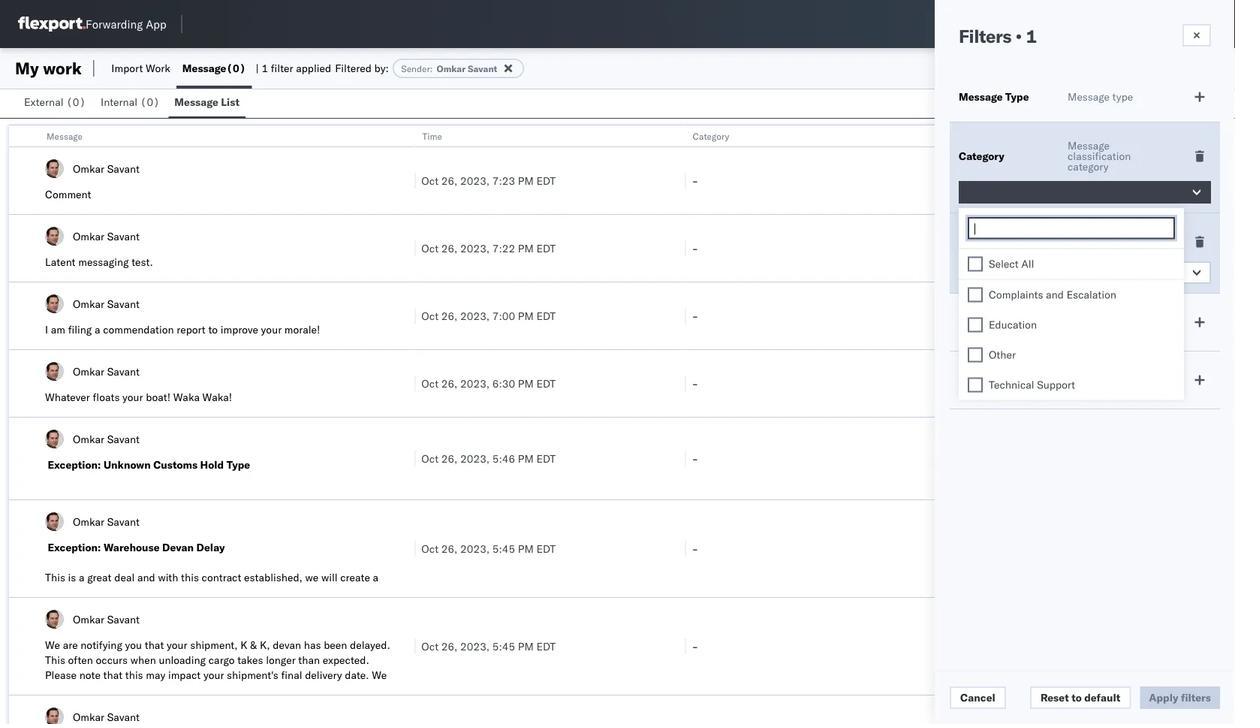 Task type: vqa. For each thing, say whether or not it's contained in the screenshot.
the bottom flex- 458574
yes



Task type: describe. For each thing, give the bounding box(es) containing it.
omkar up filing
[[73, 297, 104, 310]]

external (0)
[[24, 95, 86, 109]]

other
[[989, 348, 1016, 361]]

support
[[1037, 378, 1076, 391]]

savant up warehouse
[[107, 515, 140, 528]]

flex- for oct 26, 2023, 6:30 pm edt
[[963, 377, 994, 390]]

as
[[92, 698, 103, 712]]

2 horizontal spatial a
[[373, 571, 379, 584]]

lucrative
[[45, 586, 86, 599]]

savant up complaints
[[1012, 266, 1046, 279]]

reset to default button
[[1030, 686, 1131, 709]]

1 oct 26, 2023, 5:45 pm edt from the top
[[422, 542, 556, 555]]

7:00
[[493, 309, 515, 322]]

status
[[330, 683, 360, 697]]

(0) for internal (0)
[[140, 95, 160, 109]]

savant up unknown
[[107, 432, 140, 445]]

create
[[340, 571, 370, 584]]

floats
[[93, 391, 120, 404]]

- for boat!
[[692, 377, 699, 390]]

deal
[[114, 571, 135, 584]]

edt for latent messaging test.
[[537, 241, 556, 255]]

shipment
[[959, 315, 1007, 329]]

2023, for boat!
[[460, 377, 490, 390]]

select
[[989, 257, 1019, 270]]

edt for you
[[537, 640, 556, 653]]

oct 26, 2023, 6:30 pm edt
[[422, 377, 556, 390]]

omkar up warehouse
[[73, 515, 104, 528]]

category
[[1068, 160, 1109, 173]]

0 horizontal spatial category
[[693, 130, 730, 142]]

| 1 filter applied filtered by:
[[256, 62, 389, 75]]

2 oct 26, 2023, 5:45 pm edt from the top
[[422, 640, 556, 653]]

unknown
[[104, 458, 151, 471]]

1 vertical spatial category
[[959, 149, 1005, 163]]

please
[[45, 668, 77, 682]]

type
[[1113, 90, 1134, 103]]

internal (0) button
[[95, 89, 168, 118]]

than
[[298, 653, 320, 667]]

appreciate
[[45, 683, 96, 697]]

filters
[[959, 25, 1012, 47]]

oct for a
[[422, 309, 439, 322]]

often
[[68, 653, 93, 667]]

message for message type
[[959, 90, 1003, 103]]

when
[[130, 653, 156, 667]]

filtered
[[335, 62, 372, 75]]

resize handle column header for related work item/shipment
[[1208, 125, 1226, 724]]

to inside button
[[1072, 691, 1082, 704]]

work for my
[[43, 58, 82, 78]]

|
[[256, 62, 259, 75]]

and inside we are notifying you that your shipment, k & k, devan has been delayed. this often occurs when unloading cargo takes longer than expected. please note that this may impact your shipment's final delivery date. we appreciate your understanding and will update you with the status of your shipment as
[[193, 683, 211, 697]]

partnership.
[[89, 586, 147, 599]]

your up as
[[98, 683, 119, 697]]

message for message (0)
[[182, 62, 226, 75]]

1 26, from the top
[[441, 174, 458, 187]]

whatever floats your boat! waka waka!
[[45, 391, 232, 404]]

cancel button
[[950, 686, 1006, 709]]

we are notifying you that your shipment, k & k, devan has been delayed. this often occurs when unloading cargo takes longer than expected. please note that this may impact your shipment's final delivery date. we appreciate your understanding and will update you with the status of your shipment as
[[45, 638, 395, 712]]

1854269
[[994, 309, 1040, 322]]

education
[[989, 318, 1037, 331]]

sent
[[1126, 230, 1147, 243]]

omkar savant for latent
[[73, 229, 140, 243]]

omkar down appreciate
[[73, 710, 104, 723]]

import
[[111, 62, 143, 75]]

date
[[1002, 373, 1026, 386]]

message
[[1086, 240, 1128, 253]]

message created date
[[1068, 368, 1149, 392]]

longer
[[266, 653, 296, 667]]

this inside we are notifying you that your shipment, k & k, devan has been delayed. this often occurs when unloading cargo takes longer than expected. please note that this may impact your shipment's final delivery date. we appreciate your understanding and will update you with the status of your shipment as
[[45, 653, 65, 667]]

omkar savant for comment
[[73, 162, 140, 175]]

may
[[146, 668, 165, 682]]

7:22
[[493, 241, 515, 255]]

omkar up notifying
[[73, 612, 104, 626]]

internal (0)
[[101, 95, 160, 109]]

test.
[[132, 255, 153, 269]]

6:30
[[493, 377, 515, 390]]

message type
[[959, 90, 1029, 103]]

been
[[324, 638, 347, 652]]

my
[[15, 58, 39, 78]]

message type
[[1068, 90, 1134, 103]]

0 horizontal spatial you
[[125, 638, 142, 652]]

all
[[1022, 257, 1035, 270]]

will inside this is a great deal and with this contract established, we will create a lucrative partnership.
[[321, 571, 338, 584]]

0 horizontal spatial that
[[103, 668, 123, 682]]

whatever
[[45, 391, 90, 404]]

0 vertical spatial omkar savant button
[[959, 261, 1211, 284]]

person
[[1068, 230, 1101, 243]]

morale!
[[285, 323, 320, 336]]

458574 for oct 26, 2023, 7:23 pm edt
[[994, 174, 1033, 187]]

boat!
[[146, 391, 171, 404]]

2023, for hold
[[460, 452, 490, 465]]

0 vertical spatial we
[[45, 638, 60, 652]]

latent
[[45, 255, 76, 269]]

flex- 1366815
[[963, 377, 1040, 390]]

customs
[[153, 458, 198, 471]]

applied
[[296, 62, 331, 75]]

of
[[362, 683, 372, 697]]

exception: for exception: unknown customs hold type
[[48, 458, 101, 471]]

26, for a
[[441, 309, 458, 322]]

notifying
[[81, 638, 122, 652]]

occurs
[[96, 653, 128, 667]]

unloading
[[159, 653, 206, 667]]

will inside we are notifying you that your shipment, k & k, devan has been delayed. this often occurs when unloading cargo takes longer than expected. please note that this may impact your shipment's final delivery date. we appreciate your understanding and will update you with the status of your shipment as
[[214, 683, 230, 697]]

omkar savant up complaints
[[976, 266, 1046, 279]]

omkar savant for exception:
[[73, 432, 140, 445]]

1 horizontal spatial a
[[95, 323, 100, 336]]

sender for sender : omkar savant
[[401, 63, 430, 74]]

omkar right ':'
[[437, 63, 466, 74]]

your left boat!
[[122, 391, 143, 404]]

work
[[146, 62, 170, 75]]

2023, for latent messaging test.
[[460, 241, 490, 255]]

comment
[[45, 188, 91, 201]]

edt for boat!
[[537, 377, 556, 390]]

this is a great deal and with this contract established, we will create a lucrative partnership.
[[45, 571, 379, 599]]

458574 for oct 26, 2023, 7:22 pm edt
[[994, 241, 1033, 255]]

flex- for oct 26, 2023, 7:00 pm edt
[[963, 309, 994, 322]]

pm for you
[[518, 640, 534, 653]]

0 vertical spatial type
[[1006, 90, 1029, 103]]

oct for boat!
[[422, 377, 439, 390]]

has
[[304, 638, 321, 652]]

and inside this is a great deal and with this contract established, we will create a lucrative partnership.
[[137, 571, 155, 584]]

resize handle column header for category
[[938, 125, 956, 724]]

6 oct from the top
[[422, 542, 439, 555]]

select all
[[989, 257, 1035, 270]]

message for message type
[[1068, 90, 1110, 103]]

message for message list
[[175, 95, 218, 109]]

related
[[963, 130, 995, 142]]

6 26, from the top
[[441, 542, 458, 555]]

by:
[[374, 62, 389, 75]]

expected.
[[323, 653, 369, 667]]

waka!
[[202, 391, 232, 404]]

1 pm from the top
[[518, 174, 534, 187]]

date
[[1068, 379, 1089, 392]]

your down cargo
[[203, 668, 224, 682]]

2 5:45 from the top
[[493, 640, 515, 653]]



Task type: locate. For each thing, give the bounding box(es) containing it.
i
[[45, 323, 48, 336]]

default
[[1085, 691, 1121, 704]]

with inside this is a great deal and with this contract established, we will create a lucrative partnership.
[[158, 571, 178, 584]]

0 vertical spatial oct 26, 2023, 5:45 pm edt
[[422, 542, 556, 555]]

message inside message classification category
[[1068, 139, 1110, 152]]

savant up "test."
[[107, 229, 140, 243]]

2 this from the top
[[45, 653, 65, 667]]

omkar savant up unknown
[[73, 432, 140, 445]]

resize handle column header for message
[[397, 125, 415, 724]]

1 vertical spatial flex- 458574
[[963, 241, 1033, 255]]

sender up select
[[959, 235, 995, 248]]

1 vertical spatial you
[[269, 683, 286, 697]]

external
[[24, 95, 63, 109]]

none checkbox inside 'list box'
[[968, 347, 983, 362]]

6 - from the top
[[692, 542, 699, 555]]

flex- 1854269
[[963, 309, 1040, 322]]

omkar savant
[[73, 162, 140, 175], [73, 229, 140, 243], [976, 266, 1046, 279], [73, 297, 140, 310], [73, 365, 140, 378], [73, 432, 140, 445], [73, 515, 140, 528], [73, 612, 140, 626], [73, 710, 140, 723]]

1 vertical spatial that
[[103, 668, 123, 682]]

commendation
[[103, 323, 174, 336]]

contract
[[202, 571, 241, 584]]

1 horizontal spatial category
[[959, 149, 1005, 163]]

your right of
[[374, 683, 395, 697]]

1 horizontal spatial with
[[289, 683, 309, 697]]

oct for you
[[422, 640, 439, 653]]

flex- 458574 down related
[[963, 174, 1033, 187]]

work for related
[[997, 130, 1017, 142]]

0 vertical spatial you
[[125, 638, 142, 652]]

2 flex- 458574 from the top
[[963, 241, 1033, 255]]

cancel
[[961, 691, 996, 704]]

5:46
[[493, 452, 515, 465]]

delay
[[196, 541, 225, 554]]

message left created
[[1068, 368, 1110, 381]]

4 edt from the top
[[537, 377, 556, 390]]

oct 26, 2023, 7:22 pm edt
[[422, 241, 556, 255]]

omkar savant up notifying
[[73, 612, 140, 626]]

0 vertical spatial to
[[208, 323, 218, 336]]

7 oct from the top
[[422, 640, 439, 653]]

pm
[[518, 174, 534, 187], [518, 241, 534, 255], [518, 309, 534, 322], [518, 377, 534, 390], [518, 452, 534, 465], [518, 542, 534, 555], [518, 640, 534, 653]]

0 horizontal spatial work
[[43, 58, 82, 78]]

5 oct from the top
[[422, 452, 439, 465]]

your left morale!
[[261, 323, 282, 336]]

pm for latent messaging test.
[[518, 241, 534, 255]]

1 horizontal spatial to
[[1072, 691, 1082, 704]]

this left is
[[45, 571, 65, 584]]

savant up 'commendation'
[[107, 297, 140, 310]]

sender right by:
[[401, 63, 430, 74]]

savant down internal (0) button
[[107, 162, 140, 175]]

omkar up the latent messaging test.
[[73, 229, 104, 243]]

type up the "related work item/shipment" on the right of the page
[[1006, 90, 1029, 103]]

2 resize handle column header from the left
[[667, 125, 685, 724]]

3 flex- from the top
[[963, 309, 994, 322]]

4 oct from the top
[[422, 377, 439, 390]]

is
[[68, 571, 76, 584]]

savant right ':'
[[468, 63, 497, 74]]

flex- 458574 for oct 26, 2023, 7:23 pm edt
[[963, 174, 1033, 187]]

1 horizontal spatial sender
[[959, 235, 995, 248]]

savant down partnership.
[[107, 612, 140, 626]]

5 pm from the top
[[518, 452, 534, 465]]

1 horizontal spatial we
[[372, 668, 387, 682]]

1 vertical spatial oct 26, 2023, 5:45 pm edt
[[422, 640, 556, 653]]

great
[[87, 571, 112, 584]]

2 pm from the top
[[518, 241, 534, 255]]

flex- for oct 26, 2023, 7:23 pm edt
[[963, 174, 994, 187]]

will right we
[[321, 571, 338, 584]]

1366815
[[994, 377, 1040, 390]]

message down the external (0) "button" at top left
[[47, 130, 83, 142]]

waka
[[173, 391, 200, 404]]

None checkbox
[[968, 347, 983, 362]]

created date
[[959, 373, 1026, 386]]

0 vertical spatial 458574
[[994, 174, 1033, 187]]

we
[[45, 638, 60, 652], [372, 668, 387, 682]]

5 - from the top
[[692, 452, 699, 465]]

3 oct from the top
[[422, 309, 439, 322]]

message inside button
[[175, 95, 218, 109]]

flex- left date at the right bottom of the page
[[963, 377, 994, 390]]

will left update
[[214, 683, 230, 697]]

0 horizontal spatial this
[[125, 668, 143, 682]]

exception: for exception: warehouse devan delay
[[48, 541, 101, 554]]

2023, for a
[[460, 309, 490, 322]]

0 vertical spatial exception:
[[48, 458, 101, 471]]

1 horizontal spatial 1
[[1026, 25, 1037, 47]]

1 flex- 458574 from the top
[[963, 174, 1033, 187]]

4 flex- from the top
[[963, 377, 994, 390]]

edt for a
[[537, 309, 556, 322]]

3 resize handle column header from the left
[[938, 125, 956, 724]]

list box containing select all
[[959, 249, 1184, 400]]

1 vertical spatial 5:45
[[493, 640, 515, 653]]

omkar savant up warehouse
[[73, 515, 140, 528]]

1 vertical spatial this
[[125, 668, 143, 682]]

2 26, from the top
[[441, 241, 458, 255]]

0 horizontal spatial and
[[137, 571, 155, 584]]

1 vertical spatial with
[[289, 683, 309, 697]]

4 26, from the top
[[441, 377, 458, 390]]

2 2023, from the top
[[460, 241, 490, 255]]

0 horizontal spatial sender
[[401, 63, 430, 74]]

message classification category
[[1068, 139, 1131, 173]]

time
[[422, 130, 442, 142]]

1 horizontal spatial the
[[1068, 240, 1083, 253]]

(0) for external (0)
[[66, 95, 86, 109]]

flexport. image
[[18, 17, 86, 32]]

•
[[1016, 25, 1022, 47]]

(0)
[[226, 62, 246, 75], [66, 95, 86, 109], [140, 95, 160, 109]]

savant right as
[[107, 710, 140, 723]]

2 horizontal spatial (0)
[[226, 62, 246, 75]]

message for message classification category
[[1068, 139, 1110, 152]]

this down when
[[125, 668, 143, 682]]

1 vertical spatial sender
[[959, 235, 995, 248]]

0 vertical spatial 5:45
[[493, 542, 515, 555]]

person who sent the message
[[1068, 230, 1147, 253]]

3 - from the top
[[692, 309, 699, 322]]

1 5:45 from the top
[[493, 542, 515, 555]]

to right report
[[208, 323, 218, 336]]

omkar savant button
[[959, 261, 1211, 284], [9, 695, 1226, 724]]

this
[[45, 571, 65, 584], [45, 653, 65, 667]]

flex- down complaints
[[963, 309, 994, 322]]

0 vertical spatial work
[[43, 58, 82, 78]]

1 horizontal spatial you
[[269, 683, 286, 697]]

- for hold
[[692, 452, 699, 465]]

- for latent messaging test.
[[692, 241, 699, 255]]

i am filing a commendation report to improve your morale!
[[45, 323, 320, 336]]

and inside 'list box'
[[1046, 288, 1064, 301]]

omkar savant for i
[[73, 297, 140, 310]]

resize handle column header for time
[[667, 125, 685, 724]]

7 edt from the top
[[537, 640, 556, 653]]

0 vertical spatial category
[[693, 130, 730, 142]]

0 horizontal spatial will
[[214, 683, 230, 697]]

1 horizontal spatial and
[[193, 683, 211, 697]]

6 pm from the top
[[518, 542, 534, 555]]

a right create
[[373, 571, 379, 584]]

flex- up select
[[963, 241, 994, 255]]

0 horizontal spatial with
[[158, 571, 178, 584]]

who
[[1104, 230, 1123, 243]]

- for a
[[692, 309, 699, 322]]

2 edt from the top
[[537, 241, 556, 255]]

oct for hold
[[422, 452, 439, 465]]

26, for latent messaging test.
[[441, 241, 458, 255]]

:
[[430, 63, 433, 74]]

2 exception: from the top
[[48, 541, 101, 554]]

omkar
[[437, 63, 466, 74], [73, 162, 104, 175], [73, 229, 104, 243], [976, 266, 1009, 279], [73, 297, 104, 310], [73, 365, 104, 378], [73, 432, 104, 445], [73, 515, 104, 528], [73, 612, 104, 626], [73, 710, 104, 723]]

shipment's
[[227, 668, 279, 682]]

this inside we are notifying you that your shipment, k & k, devan has been delayed. this often occurs when unloading cargo takes longer than expected. please note that this may impact your shipment's final delivery date. we appreciate your understanding and will update you with the status of your shipment as
[[125, 668, 143, 682]]

escalation
[[1067, 288, 1117, 301]]

1 horizontal spatial will
[[321, 571, 338, 584]]

flex-
[[963, 174, 994, 187], [963, 241, 994, 255], [963, 309, 994, 322], [963, 377, 994, 390]]

0 vertical spatial 1
[[1026, 25, 1037, 47]]

oct 26, 2023, 7:00 pm edt
[[422, 309, 556, 322]]

oct for latent messaging test.
[[422, 241, 439, 255]]

2023,
[[460, 174, 490, 187], [460, 241, 490, 255], [460, 309, 490, 322], [460, 377, 490, 390], [460, 452, 490, 465], [460, 542, 490, 555], [460, 640, 490, 653]]

this inside this is a great deal and with this contract established, we will create a lucrative partnership.
[[45, 571, 65, 584]]

1 horizontal spatial that
[[145, 638, 164, 652]]

message list
[[175, 95, 240, 109]]

3 26, from the top
[[441, 309, 458, 322]]

are
[[63, 638, 78, 652]]

5 edt from the top
[[537, 452, 556, 465]]

omkar up comment
[[73, 162, 104, 175]]

1 - from the top
[[692, 174, 699, 187]]

message left list
[[175, 95, 218, 109]]

category
[[693, 130, 730, 142], [959, 149, 1005, 163]]

flex- for oct 26, 2023, 7:22 pm edt
[[963, 241, 994, 255]]

Search Shipments (/) text field
[[948, 13, 1093, 35]]

message (0)
[[182, 62, 246, 75]]

flex- 458574
[[963, 174, 1033, 187], [963, 241, 1033, 255]]

oct 26, 2023, 7:23 pm edt
[[422, 174, 556, 187]]

1 vertical spatial to
[[1072, 691, 1082, 704]]

edt for hold
[[537, 452, 556, 465]]

the inside person who sent the message
[[1068, 240, 1083, 253]]

458574 down the "related work item/shipment" on the right of the page
[[994, 174, 1033, 187]]

1 horizontal spatial work
[[997, 130, 1017, 142]]

work up external (0)
[[43, 58, 82, 78]]

forwarding
[[86, 17, 143, 31]]

7 pm from the top
[[518, 640, 534, 653]]

omkar down floats
[[73, 432, 104, 445]]

- for you
[[692, 640, 699, 653]]

and left the escalation
[[1046, 288, 1064, 301]]

3 2023, from the top
[[460, 309, 490, 322]]

this inside this is a great deal and with this contract established, we will create a lucrative partnership.
[[181, 571, 199, 584]]

26, for hold
[[441, 452, 458, 465]]

exception: left unknown
[[48, 458, 101, 471]]

26, for you
[[441, 640, 458, 653]]

sender for sender
[[959, 235, 995, 248]]

1 vertical spatial 1
[[262, 62, 268, 75]]

and right deal
[[137, 571, 155, 584]]

the left message
[[1068, 240, 1083, 253]]

k
[[241, 638, 248, 652]]

(0) for message (0)
[[226, 62, 246, 75]]

7 - from the top
[[692, 640, 699, 653]]

date.
[[345, 668, 369, 682]]

5 2023, from the top
[[460, 452, 490, 465]]

savant up whatever floats your boat! waka waka!
[[107, 365, 140, 378]]

hold
[[200, 458, 224, 471]]

0 horizontal spatial the
[[312, 683, 327, 697]]

that up when
[[145, 638, 164, 652]]

complaints and escalation
[[989, 288, 1117, 301]]

1 horizontal spatial (0)
[[140, 95, 160, 109]]

1 vertical spatial the
[[312, 683, 327, 697]]

with down final
[[289, 683, 309, 697]]

exception: up is
[[48, 541, 101, 554]]

the inside we are notifying you that your shipment, k & k, devan has been delayed. this often occurs when unloading cargo takes longer than expected. please note that this may impact your shipment's final delivery date. we appreciate your understanding and will update you with the status of your shipment as
[[312, 683, 327, 697]]

None text field
[[973, 222, 1174, 235]]

(0) right internal
[[140, 95, 160, 109]]

omkar savant up messaging at the top of the page
[[73, 229, 140, 243]]

flex- 458574 up select
[[963, 241, 1033, 255]]

2 oct from the top
[[422, 241, 439, 255]]

type right the hold
[[227, 458, 250, 471]]

3 pm from the top
[[518, 309, 534, 322]]

reset
[[1041, 691, 1069, 704]]

5 26, from the top
[[441, 452, 458, 465]]

impact
[[168, 668, 201, 682]]

0 horizontal spatial (0)
[[66, 95, 86, 109]]

1 oct from the top
[[422, 174, 439, 187]]

a right is
[[79, 571, 84, 584]]

created
[[1113, 368, 1149, 381]]

0 horizontal spatial type
[[227, 458, 250, 471]]

message for message
[[47, 130, 83, 142]]

work right related
[[997, 130, 1017, 142]]

1 vertical spatial 458574
[[994, 241, 1033, 255]]

4 pm from the top
[[518, 377, 534, 390]]

1 horizontal spatial type
[[1006, 90, 1029, 103]]

1 vertical spatial exception:
[[48, 541, 101, 554]]

7 26, from the top
[[441, 640, 458, 653]]

list
[[221, 95, 240, 109]]

your up "unloading"
[[167, 638, 187, 652]]

1 this from the top
[[45, 571, 65, 584]]

improve
[[221, 323, 258, 336]]

this left contract
[[181, 571, 199, 584]]

type
[[1006, 90, 1029, 103], [227, 458, 250, 471]]

will
[[321, 571, 338, 584], [214, 683, 230, 697]]

1 exception: from the top
[[48, 458, 101, 471]]

you up when
[[125, 638, 142, 652]]

0 vertical spatial flex- 458574
[[963, 174, 1033, 187]]

1 vertical spatial will
[[214, 683, 230, 697]]

3 edt from the top
[[537, 309, 556, 322]]

1 vertical spatial work
[[997, 130, 1017, 142]]

0 vertical spatial with
[[158, 571, 178, 584]]

1 vertical spatial and
[[137, 571, 155, 584]]

0 vertical spatial sender
[[401, 63, 430, 74]]

message left type
[[1068, 90, 1110, 103]]

a right filing
[[95, 323, 100, 336]]

1 458574 from the top
[[994, 174, 1033, 187]]

takes
[[237, 653, 263, 667]]

pm for boat!
[[518, 377, 534, 390]]

(0) right external
[[66, 95, 86, 109]]

1 edt from the top
[[537, 174, 556, 187]]

resize handle column header
[[397, 125, 415, 724], [667, 125, 685, 724], [938, 125, 956, 724], [1208, 125, 1226, 724]]

message up category
[[1068, 139, 1110, 152]]

we
[[305, 571, 319, 584]]

and
[[1046, 288, 1064, 301], [137, 571, 155, 584], [193, 683, 211, 697]]

omkar up complaints
[[976, 266, 1009, 279]]

7:23
[[493, 174, 515, 187]]

0 vertical spatial the
[[1068, 240, 1083, 253]]

0 horizontal spatial 1
[[262, 62, 268, 75]]

exception: unknown customs hold type
[[48, 458, 250, 471]]

omkar savant down appreciate
[[73, 710, 140, 723]]

2 vertical spatial and
[[193, 683, 211, 697]]

to right reset on the right
[[1072, 691, 1082, 704]]

messaging
[[78, 255, 129, 269]]

1 right "|" on the top left
[[262, 62, 268, 75]]

devan
[[162, 541, 194, 554]]

&
[[250, 638, 257, 652]]

pm for a
[[518, 309, 534, 322]]

4 2023, from the top
[[460, 377, 490, 390]]

delivery
[[305, 668, 342, 682]]

that down occurs
[[103, 668, 123, 682]]

-
[[692, 174, 699, 187], [692, 241, 699, 255], [692, 309, 699, 322], [692, 377, 699, 390], [692, 452, 699, 465], [692, 542, 699, 555], [692, 640, 699, 653]]

omkar savant for whatever
[[73, 365, 140, 378]]

1 resize handle column header from the left
[[397, 125, 415, 724]]

this
[[181, 571, 199, 584], [125, 668, 143, 682]]

0 vertical spatial this
[[181, 571, 199, 584]]

1 vertical spatial we
[[372, 668, 387, 682]]

flex- down related
[[963, 174, 994, 187]]

oct 26, 2023, 5:45 pm edt
[[422, 542, 556, 555], [422, 640, 556, 653]]

omkar savant up comment
[[73, 162, 140, 175]]

0 horizontal spatial a
[[79, 571, 84, 584]]

1 right •
[[1026, 25, 1037, 47]]

omkar savant up filing
[[73, 297, 140, 310]]

message for message created date
[[1068, 368, 1110, 381]]

0 horizontal spatial we
[[45, 638, 60, 652]]

the down delivery
[[312, 683, 327, 697]]

you
[[125, 638, 142, 652], [269, 683, 286, 697]]

this up please
[[45, 653, 65, 667]]

0 vertical spatial will
[[321, 571, 338, 584]]

shipment
[[45, 698, 89, 712]]

shipment,
[[190, 638, 238, 652]]

458574 up select all
[[994, 241, 1033, 255]]

we left are
[[45, 638, 60, 652]]

4 - from the top
[[692, 377, 699, 390]]

related work item/shipment
[[963, 130, 1081, 142]]

0 horizontal spatial to
[[208, 323, 218, 336]]

1 flex- from the top
[[963, 174, 994, 187]]

omkar up floats
[[73, 365, 104, 378]]

0 vertical spatial this
[[45, 571, 65, 584]]

6 edt from the top
[[537, 542, 556, 555]]

4 resize handle column header from the left
[[1208, 125, 1226, 724]]

classification
[[1068, 149, 1131, 163]]

pm for hold
[[518, 452, 534, 465]]

1 2023, from the top
[[460, 174, 490, 187]]

2 - from the top
[[692, 241, 699, 255]]

2 flex- from the top
[[963, 241, 994, 255]]

(0) inside "button"
[[66, 95, 86, 109]]

understanding
[[122, 683, 191, 697]]

with down devan
[[158, 571, 178, 584]]

7 2023, from the top
[[460, 640, 490, 653]]

with inside we are notifying you that your shipment, k & k, devan has been delayed. this often occurs when unloading cargo takes longer than expected. please note that this may impact your shipment's final delivery date. we appreciate your understanding and will update you with the status of your shipment as
[[289, 683, 309, 697]]

you down final
[[269, 683, 286, 697]]

message up message list
[[182, 62, 226, 75]]

(0) inside button
[[140, 95, 160, 109]]

message inside message created date
[[1068, 368, 1110, 381]]

app
[[146, 17, 166, 31]]

2 horizontal spatial and
[[1046, 288, 1064, 301]]

6 2023, from the top
[[460, 542, 490, 555]]

flex- 458574 for oct 26, 2023, 7:22 pm edt
[[963, 241, 1033, 255]]

that
[[145, 638, 164, 652], [103, 668, 123, 682]]

message up related
[[959, 90, 1003, 103]]

1 horizontal spatial this
[[181, 571, 199, 584]]

omkar savant up floats
[[73, 365, 140, 378]]

list box
[[959, 249, 1184, 400]]

(0) left "|" on the top left
[[226, 62, 246, 75]]

0 vertical spatial and
[[1046, 288, 1064, 301]]

2023, for you
[[460, 640, 490, 653]]

and down impact
[[193, 683, 211, 697]]

omkar savant for we
[[73, 612, 140, 626]]

None checkbox
[[968, 256, 983, 272], [968, 287, 983, 302], [968, 317, 983, 332], [968, 377, 983, 392], [968, 256, 983, 272], [968, 287, 983, 302], [968, 317, 983, 332], [968, 377, 983, 392]]

we right date.
[[372, 668, 387, 682]]

0 vertical spatial that
[[145, 638, 164, 652]]

1 vertical spatial type
[[227, 458, 250, 471]]

1 vertical spatial this
[[45, 653, 65, 667]]

26, for boat!
[[441, 377, 458, 390]]

2 458574 from the top
[[994, 241, 1033, 255]]

k,
[[260, 638, 270, 652]]

1 vertical spatial omkar savant button
[[9, 695, 1226, 724]]



